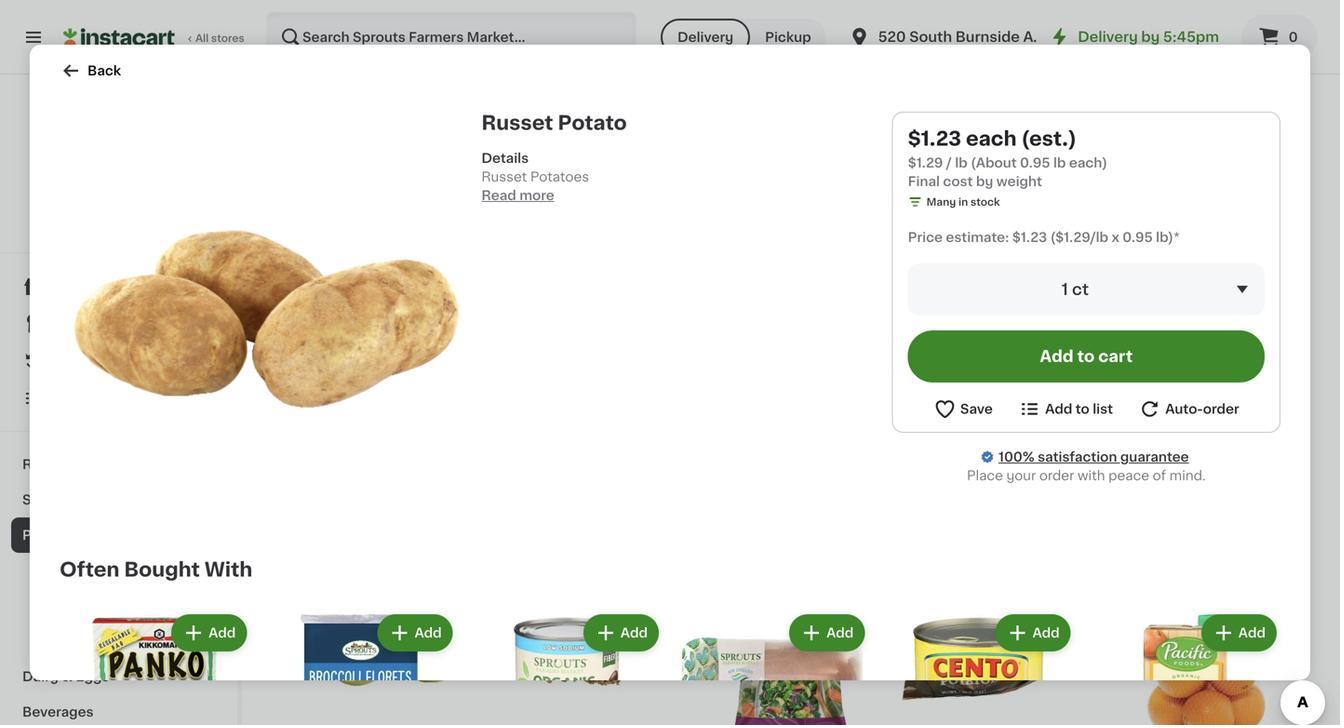 Task type: describe. For each thing, give the bounding box(es) containing it.
each)
[[1069, 156, 1108, 169]]

and
[[1263, 458, 1289, 471]]

bag,
[[903, 163, 932, 176]]

dairy
[[22, 670, 59, 683]]

$1.23 inside $1.23 each (est.) $1.29 / lb (about 0.95 lb each) final cost by weight
[[908, 129, 962, 148]]

(est.) inside $1.23 each (est.) $1.29 / lb (about 0.95 lb each) final cost by weight
[[1022, 129, 1077, 148]]

peace
[[1109, 469, 1150, 482]]

1 horizontal spatial many in stock
[[927, 197, 1000, 207]]

to for list
[[1076, 403, 1090, 416]]

the
[[1133, 163, 1158, 176]]

avenue
[[1024, 30, 1077, 44]]

$1.23 each (estimated) element
[[903, 431, 1096, 455]]

side-
[[1201, 477, 1236, 490]]

1 vertical spatial 100% satisfaction guarantee
[[999, 451, 1189, 464]]

fresh vegetables link
[[11, 588, 226, 624]]

satisfaction inside 'button'
[[78, 226, 141, 236]]

brands
[[78, 493, 126, 506]]

25
[[513, 121, 527, 131]]

order inside 'button'
[[1203, 403, 1240, 416]]

$3.49
[[1158, 440, 1196, 453]]

beverages link
[[11, 694, 226, 725]]

$ 0 25
[[491, 120, 527, 139]]

instacart logo image
[[63, 26, 175, 48]]

2
[[913, 120, 926, 139]]

dairy & eggs
[[22, 670, 109, 683]]

russet potato image
[[74, 127, 459, 511]]

product group containing request
[[279, 231, 472, 511]]

with
[[1078, 469, 1106, 482]]

100% satisfaction guarantee link
[[999, 448, 1189, 466]]

kick
[[1236, 477, 1264, 490]]

x
[[1112, 231, 1120, 244]]

produce link
[[11, 518, 226, 553]]

520 south burnside avenue
[[878, 30, 1077, 44]]

1 horizontal spatial 3
[[935, 163, 943, 176]]

back
[[88, 64, 121, 77]]

0 horizontal spatial potato
[[558, 113, 627, 133]]

$3.00 original price: $3.49 element
[[1110, 431, 1303, 455]]

2 vertical spatial russet
[[903, 458, 948, 471]]

price
[[908, 231, 943, 244]]

cost
[[943, 175, 973, 188]]

1 ct field
[[908, 263, 1265, 316]]

count
[[947, 163, 987, 176]]

00
[[1136, 434, 1150, 445]]

0 vertical spatial many in stock
[[506, 181, 579, 191]]

1 inside field
[[1062, 282, 1069, 297]]

0 horizontal spatial in
[[538, 181, 547, 191]]

sprouts brands link
[[11, 482, 226, 518]]

auto-order
[[1166, 403, 1240, 416]]

each inside spice world organic garlic bag, 3 count 3 each
[[912, 181, 938, 191]]

1 vertical spatial potato
[[952, 458, 995, 471]]

($1.29/lb
[[1051, 231, 1109, 244]]

shop link
[[11, 268, 226, 305]]

wholesum organic tomatoes on the vine button
[[1110, 0, 1303, 216]]

each inside $1.23 each (est.) $1.29 / lb (about 0.95 lb each) final cost by weight
[[966, 129, 1017, 148]]

0 horizontal spatial order
[[1040, 469, 1075, 482]]

buy
[[52, 355, 79, 368]]

99
[[928, 121, 942, 131]]

organic inside spice world organic garlic bag, 3 count 3 each
[[984, 144, 1036, 157]]

delivery for delivery
[[678, 31, 734, 44]]

vine
[[1161, 163, 1189, 176]]

potatoes
[[531, 170, 589, 183]]

buy it again
[[52, 355, 131, 368]]

details russet potatoes read more
[[482, 152, 589, 202]]

garlic
[[1040, 144, 1078, 157]]

1 vertical spatial in
[[959, 197, 968, 207]]

back button
[[60, 60, 121, 82]]

100% inside 100% satisfaction guarantee 'button'
[[48, 226, 76, 236]]

0 vertical spatial by
[[1142, 30, 1160, 44]]

1 vertical spatial 0
[[498, 120, 512, 139]]

organic inside the wholesum organic tomatoes on the vine
[[1183, 144, 1235, 157]]

0 horizontal spatial russet potato
[[482, 113, 627, 133]]

choy
[[1225, 458, 1260, 471]]

fresh fruits link
[[11, 553, 226, 588]]

(about
[[971, 156, 1017, 169]]

bought
[[124, 560, 200, 579]]

south
[[910, 30, 952, 44]]

request button
[[384, 236, 467, 270]]

23
[[924, 434, 937, 445]]

add to list button
[[1019, 398, 1113, 421]]

details
[[482, 152, 529, 165]]

1 vertical spatial stock
[[971, 197, 1000, 207]]

2 lb from the left
[[1054, 156, 1066, 169]]

auto-
[[1166, 403, 1203, 416]]

pickup
[[765, 31, 811, 44]]

to for cart
[[1078, 349, 1095, 364]]

100% satisfaction guarantee inside 'button'
[[48, 226, 197, 236]]

of
[[1153, 469, 1167, 482]]

shop
[[52, 280, 87, 293]]

fruits
[[73, 564, 110, 577]]

fresh vegetables
[[34, 600, 147, 613]]

price estimate: $1.23 ($1.29/lb x 0.95 lb)*
[[908, 231, 1180, 244]]

eggs
[[76, 670, 109, 683]]

1 vertical spatial 3
[[903, 181, 909, 191]]

delivery button
[[661, 19, 750, 56]]

it
[[82, 355, 91, 368]]

$1.29
[[908, 156, 943, 169]]

save
[[961, 403, 993, 416]]

russet inside details russet potatoes read more
[[482, 170, 527, 183]]

guarantee inside 'link'
[[1121, 451, 1189, 464]]

sprouts farmers market logo image
[[78, 97, 160, 179]]

estimate:
[[946, 231, 1009, 244]]

1 inside product 'group'
[[913, 434, 922, 453]]

often
[[60, 560, 120, 579]]

0 vertical spatial russet
[[482, 113, 553, 133]]

again
[[94, 355, 131, 368]]

meal
[[1166, 477, 1198, 490]]

add to cart button
[[908, 330, 1265, 383]]



Task type: vqa. For each thing, say whether or not it's contained in the screenshot.
Product group
yes



Task type: locate. For each thing, give the bounding box(es) containing it.
your
[[1007, 469, 1036, 482]]

1 horizontal spatial 100%
[[999, 451, 1035, 464]]

fresh for fresh fruits
[[34, 564, 70, 577]]

$ for 0
[[491, 121, 498, 131]]

0 horizontal spatial organic
[[984, 144, 1036, 157]]

order up $3.00 original price: $3.49 element
[[1203, 403, 1240, 416]]

1 vertical spatial order
[[1040, 469, 1075, 482]]

1 vertical spatial many
[[927, 197, 956, 207]]

0 vertical spatial potato
[[558, 113, 627, 133]]

read more button
[[482, 186, 555, 205]]

$ inside $ 2 99
[[906, 121, 913, 131]]

0 horizontal spatial many
[[506, 181, 535, 191]]

$ inside $ 1 23
[[906, 434, 913, 445]]

$ inside $ 0 25
[[491, 121, 498, 131]]

pepper
[[551, 144, 598, 157]]

stock down cost
[[971, 197, 1000, 207]]

3
[[935, 163, 943, 176], [903, 181, 909, 191], [1121, 434, 1134, 453]]

1 fresh from the top
[[34, 564, 70, 577]]

potato up 'pepper'
[[558, 113, 627, 133]]

russet up jalapeno
[[482, 113, 553, 133]]

product group
[[279, 231, 472, 511], [903, 231, 1096, 526], [1110, 231, 1303, 508], [60, 611, 251, 725], [266, 611, 457, 725], [472, 611, 663, 725], [678, 611, 869, 725], [884, 611, 1075, 725], [1090, 611, 1281, 725]]

0 horizontal spatial $1.23
[[908, 129, 962, 148]]

add to cart
[[1040, 349, 1133, 364]]

0 vertical spatial 1
[[487, 162, 491, 173]]

0 vertical spatial satisfaction
[[78, 226, 141, 236]]

1 vertical spatial by
[[976, 175, 994, 188]]

0 inside button
[[1289, 31, 1298, 44]]

many down cost
[[927, 197, 956, 207]]

&
[[62, 670, 73, 683]]

potato
[[558, 113, 627, 133], [952, 458, 995, 471]]

/
[[947, 156, 952, 169]]

1 vertical spatial to
[[1076, 403, 1090, 416]]

1 vertical spatial 100%
[[999, 451, 1035, 464]]

1 vertical spatial russet potato
[[903, 458, 995, 471]]

1 vertical spatial fresh
[[34, 600, 70, 613]]

add
[[1261, 247, 1288, 260], [1040, 349, 1074, 364], [1046, 403, 1073, 416], [209, 627, 236, 640], [415, 627, 442, 640], [621, 627, 648, 640], [827, 627, 854, 640], [1033, 627, 1060, 640], [1239, 627, 1266, 640]]

1 vertical spatial russet
[[482, 170, 527, 183]]

$ for 3
[[1114, 434, 1121, 445]]

0.95 inside $1.23 each (est.) $1.29 / lb (about 0.95 lb each) final cost by weight
[[1020, 156, 1051, 169]]

to
[[1078, 349, 1095, 364], [1076, 403, 1090, 416]]

in down cost
[[959, 197, 968, 207]]

beverages
[[22, 706, 94, 719]]

buy it again link
[[11, 343, 226, 380]]

$ for 1
[[906, 434, 913, 445]]

russet potato up 'pepper'
[[482, 113, 627, 133]]

place
[[967, 469, 1003, 482]]

delivery
[[1078, 30, 1138, 44], [678, 31, 734, 44]]

in down jalapeno pepper 1 each
[[538, 181, 547, 191]]

1 horizontal spatial 1
[[913, 434, 922, 453]]

0 vertical spatial 0
[[1289, 31, 1298, 44]]

1 horizontal spatial russet potato
[[903, 458, 995, 471]]

2 vertical spatial 3
[[1121, 434, 1134, 453]]

wholesum organic tomatoes on the vine
[[1110, 144, 1303, 176]]

100% up your
[[999, 451, 1035, 464]]

100% satisfaction guarantee up "shop" link at the top left of page
[[48, 226, 197, 236]]

lb right /
[[955, 156, 968, 169]]

100% up shop
[[48, 226, 76, 236]]

each down save 'button'
[[944, 432, 981, 447]]

1 horizontal spatial satisfaction
[[1038, 451, 1118, 464]]

to left 'cart'
[[1078, 349, 1095, 364]]

each inside $1.23 each (estimated) element
[[944, 432, 981, 447]]

$ inside $ 3 00
[[1114, 434, 1121, 445]]

all
[[195, 33, 209, 43]]

1 vertical spatial 0.95
[[1123, 231, 1153, 244]]

jalapeno pepper 1 each
[[487, 144, 598, 173]]

1 horizontal spatial $1.23
[[1013, 231, 1047, 244]]

add button
[[1226, 236, 1298, 270], [173, 616, 245, 650], [379, 616, 451, 650], [585, 616, 657, 650], [791, 616, 863, 650], [997, 616, 1069, 650], [1203, 616, 1275, 650]]

520
[[878, 30, 906, 44]]

2 horizontal spatial 1
[[1062, 282, 1069, 297]]

taylor
[[1110, 458, 1150, 471]]

1 vertical spatial (est.)
[[985, 432, 1025, 447]]

$1.23 each (est.) $1.29 / lb (about 0.95 lb each) final cost by weight
[[908, 129, 1108, 188]]

lb)*
[[1156, 231, 1180, 244]]

0 horizontal spatial lb
[[955, 156, 968, 169]]

produce
[[22, 529, 79, 542]]

burnside
[[956, 30, 1020, 44]]

save button
[[934, 398, 993, 421]]

organic
[[984, 144, 1036, 157], [1183, 144, 1235, 157]]

1 horizontal spatial lb
[[1054, 156, 1066, 169]]

each up (about
[[966, 129, 1017, 148]]

delivery inside 'button'
[[678, 31, 734, 44]]

1 lb from the left
[[955, 156, 968, 169]]

final
[[908, 175, 940, 188]]

details button
[[482, 149, 870, 168]]

stores
[[211, 33, 245, 43]]

$ left 99 on the top
[[906, 121, 913, 131]]

sprouts brands
[[22, 493, 126, 506]]

(est.) up "each)"
[[1022, 129, 1077, 148]]

$ 2 99
[[906, 120, 942, 139]]

mind.
[[1170, 469, 1206, 482]]

lb left "each)"
[[1054, 156, 1066, 169]]

stock
[[550, 181, 579, 191], [971, 197, 1000, 207]]

100% satisfaction guarantee button
[[29, 220, 208, 238]]

0 horizontal spatial 0.95
[[1020, 156, 1051, 169]]

all stores
[[195, 33, 245, 43]]

guarantee up "shop" link at the top left of page
[[143, 226, 197, 236]]

0 horizontal spatial 100%
[[48, 226, 76, 236]]

guarantee inside 'button'
[[143, 226, 197, 236]]

1 vertical spatial $1.23
[[1013, 231, 1047, 244]]

3 left /
[[935, 163, 943, 176]]

5:45pm
[[1164, 30, 1220, 44]]

0 vertical spatial stock
[[550, 181, 579, 191]]

1 horizontal spatial by
[[1142, 30, 1160, 44]]

order left with
[[1040, 469, 1075, 482]]

0 vertical spatial many
[[506, 181, 535, 191]]

russet down $ 1 23
[[903, 458, 948, 471]]

fresh
[[34, 564, 70, 577], [34, 600, 70, 613]]

1 up read
[[487, 162, 491, 173]]

1 inside jalapeno pepper 1 each
[[487, 162, 491, 173]]

(est.) up your
[[985, 432, 1025, 447]]

stock down jalapeno pepper 1 each
[[550, 181, 579, 191]]

520 south burnside avenue button
[[849, 11, 1077, 63]]

$ left 25
[[491, 121, 498, 131]]

product group containing 3
[[1110, 231, 1303, 508]]

0 vertical spatial in
[[538, 181, 547, 191]]

guarantee up of
[[1121, 451, 1189, 464]]

0 vertical spatial (est.)
[[1022, 129, 1077, 148]]

1 horizontal spatial guarantee
[[1121, 451, 1189, 464]]

potato down each (est.)
[[952, 458, 995, 471]]

0 horizontal spatial 3
[[903, 181, 909, 191]]

0 vertical spatial 3
[[935, 163, 943, 176]]

2 fresh from the top
[[34, 600, 70, 613]]

spice world organic garlic bag, 3 count 3 each
[[903, 144, 1078, 191]]

$ 1 23
[[906, 434, 937, 453]]

1 horizontal spatial 0
[[1289, 31, 1298, 44]]

2 vertical spatial 1
[[913, 434, 922, 453]]

1 horizontal spatial potato
[[952, 458, 995, 471]]

satisfaction up "shop" link at the top left of page
[[78, 226, 141, 236]]

delivery for delivery by 5:45pm
[[1078, 30, 1138, 44]]

order
[[1203, 403, 1240, 416], [1040, 469, 1075, 482]]

1 vertical spatial 1
[[1062, 282, 1069, 297]]

1 horizontal spatial stock
[[971, 197, 1000, 207]]

delivery right avenue
[[1078, 30, 1138, 44]]

fresh down the fresh fruits
[[34, 600, 70, 613]]

to inside add to list button
[[1076, 403, 1090, 416]]

100%
[[48, 226, 76, 236], [999, 451, 1035, 464]]

$ for 2
[[906, 121, 913, 131]]

1 horizontal spatial order
[[1203, 403, 1240, 416]]

to inside the add to cart button
[[1078, 349, 1095, 364]]

more
[[520, 189, 555, 202]]

$1.23 left ($1.29/lb at top
[[1013, 231, 1047, 244]]

pickup button
[[750, 19, 826, 56]]

tomatoes
[[1238, 144, 1303, 157]]

satisfaction up place your order with peace of mind.
[[1038, 451, 1118, 464]]

0 horizontal spatial 1
[[487, 162, 491, 173]]

1 vertical spatial guarantee
[[1121, 451, 1189, 464]]

vegetables
[[73, 600, 147, 613]]

fresh for fresh vegetables
[[34, 600, 70, 613]]

read
[[482, 189, 516, 202]]

by
[[1142, 30, 1160, 44], [976, 175, 994, 188]]

fresh fruits
[[34, 564, 110, 577]]

0 vertical spatial to
[[1078, 349, 1095, 364]]

100% satisfaction guarantee
[[48, 226, 197, 236], [999, 451, 1189, 464]]

auto-order button
[[1139, 398, 1240, 421]]

0 vertical spatial $1.23
[[908, 129, 962, 148]]

1 horizontal spatial in
[[959, 197, 968, 207]]

delivery by 5:45pm
[[1078, 30, 1220, 44]]

0 horizontal spatial 0
[[498, 120, 512, 139]]

veggies
[[1110, 477, 1163, 490]]

100% inside 100% satisfaction guarantee 'link'
[[999, 451, 1035, 464]]

1 left 23
[[913, 434, 922, 453]]

each inside jalapeno pepper 1 each
[[494, 162, 520, 173]]

0 horizontal spatial stock
[[550, 181, 579, 191]]

by down (about
[[976, 175, 994, 188]]

all stores link
[[63, 11, 246, 63]]

organic down $3.99 element
[[1183, 144, 1235, 157]]

recipes
[[22, 458, 77, 471]]

0 horizontal spatial satisfaction
[[78, 226, 141, 236]]

$ left 23
[[906, 434, 913, 445]]

$1.23 up $1.29
[[908, 129, 962, 148]]

delivery by 5:45pm link
[[1048, 26, 1220, 48]]

each down bag,
[[912, 181, 938, 191]]

many in stock down cost
[[927, 197, 1000, 207]]

1 organic from the left
[[984, 144, 1036, 157]]

3 down bag,
[[903, 181, 909, 191]]

with
[[205, 560, 253, 579]]

on
[[1110, 163, 1130, 176]]

0 vertical spatial 100% satisfaction guarantee
[[48, 226, 197, 236]]

sprouts
[[22, 493, 75, 506]]

(est.) inside $1.23 each (estimated) element
[[985, 432, 1025, 447]]

jalapeno
[[487, 144, 547, 157]]

many down details
[[506, 181, 535, 191]]

0.95 right x
[[1123, 231, 1153, 244]]

many in stock
[[506, 181, 579, 191], [927, 197, 1000, 207]]

farms
[[1153, 458, 1193, 471]]

0 vertical spatial order
[[1203, 403, 1240, 416]]

organic up weight
[[984, 144, 1036, 157]]

satisfaction inside 'link'
[[1038, 451, 1118, 464]]

0 horizontal spatial guarantee
[[143, 226, 197, 236]]

0 horizontal spatial many in stock
[[506, 181, 579, 191]]

100% satisfaction guarantee up with
[[999, 451, 1189, 464]]

fresh down produce at the bottom left
[[34, 564, 70, 577]]

0 vertical spatial 0.95
[[1020, 156, 1051, 169]]

1 vertical spatial satisfaction
[[1038, 451, 1118, 464]]

1
[[487, 162, 491, 173], [1062, 282, 1069, 297], [913, 434, 922, 453]]

each
[[966, 129, 1017, 148], [494, 162, 520, 173], [912, 181, 938, 191], [944, 432, 981, 447]]

0 horizontal spatial by
[[976, 175, 994, 188]]

0 horizontal spatial delivery
[[678, 31, 734, 44]]

0 horizontal spatial 100% satisfaction guarantee
[[48, 226, 197, 236]]

1 horizontal spatial delivery
[[1078, 30, 1138, 44]]

1 vertical spatial many in stock
[[927, 197, 1000, 207]]

product group containing 1
[[903, 231, 1096, 526]]

add inside button
[[1040, 349, 1074, 364]]

0 button
[[1242, 15, 1318, 60]]

3 left 00
[[1121, 434, 1134, 453]]

satisfaction
[[78, 226, 141, 236], [1038, 451, 1118, 464]]

russet down details
[[482, 170, 527, 183]]

list
[[1093, 403, 1113, 416]]

wholesum
[[1110, 144, 1180, 157]]

cart
[[1099, 349, 1133, 364]]

often bought with
[[60, 560, 253, 579]]

$ 3 00
[[1114, 434, 1150, 453]]

0.95 up weight
[[1020, 156, 1051, 169]]

by left 5:45pm
[[1142, 30, 1160, 44]]

ct
[[1072, 282, 1089, 297]]

0
[[1289, 31, 1298, 44], [498, 120, 512, 139]]

many in stock down jalapeno pepper 1 each
[[506, 181, 579, 191]]

$3.99 element
[[1110, 117, 1303, 142]]

2 horizontal spatial 3
[[1121, 434, 1134, 453]]

2 organic from the left
[[1183, 144, 1235, 157]]

in
[[538, 181, 547, 191], [959, 197, 968, 207]]

1 horizontal spatial 100% satisfaction guarantee
[[999, 451, 1189, 464]]

guarantee
[[143, 226, 197, 236], [1121, 451, 1189, 464]]

to left list
[[1076, 403, 1090, 416]]

add inside add to list button
[[1046, 403, 1073, 416]]

0 vertical spatial 100%
[[48, 226, 76, 236]]

1 horizontal spatial 0.95
[[1123, 231, 1153, 244]]

0 vertical spatial fresh
[[34, 564, 70, 577]]

0 vertical spatial russet potato
[[482, 113, 627, 133]]

service type group
[[661, 19, 826, 56]]

lb
[[955, 156, 968, 169], [1054, 156, 1066, 169]]

dairy & eggs link
[[11, 659, 226, 694]]

1 horizontal spatial many
[[927, 197, 956, 207]]

by inside $1.23 each (est.) $1.29 / lb (about 0.95 lb each) final cost by weight
[[976, 175, 994, 188]]

russet potato down 23
[[903, 458, 995, 471]]

each down jalapeno
[[494, 162, 520, 173]]

recipes link
[[11, 447, 226, 482]]

None search field
[[266, 11, 637, 63]]

0 vertical spatial guarantee
[[143, 226, 197, 236]]

1 horizontal spatial organic
[[1183, 144, 1235, 157]]

1 left ct
[[1062, 282, 1069, 297]]

$ left 00
[[1114, 434, 1121, 445]]

delivery left pickup button at the top
[[678, 31, 734, 44]]

world
[[943, 144, 981, 157]]



